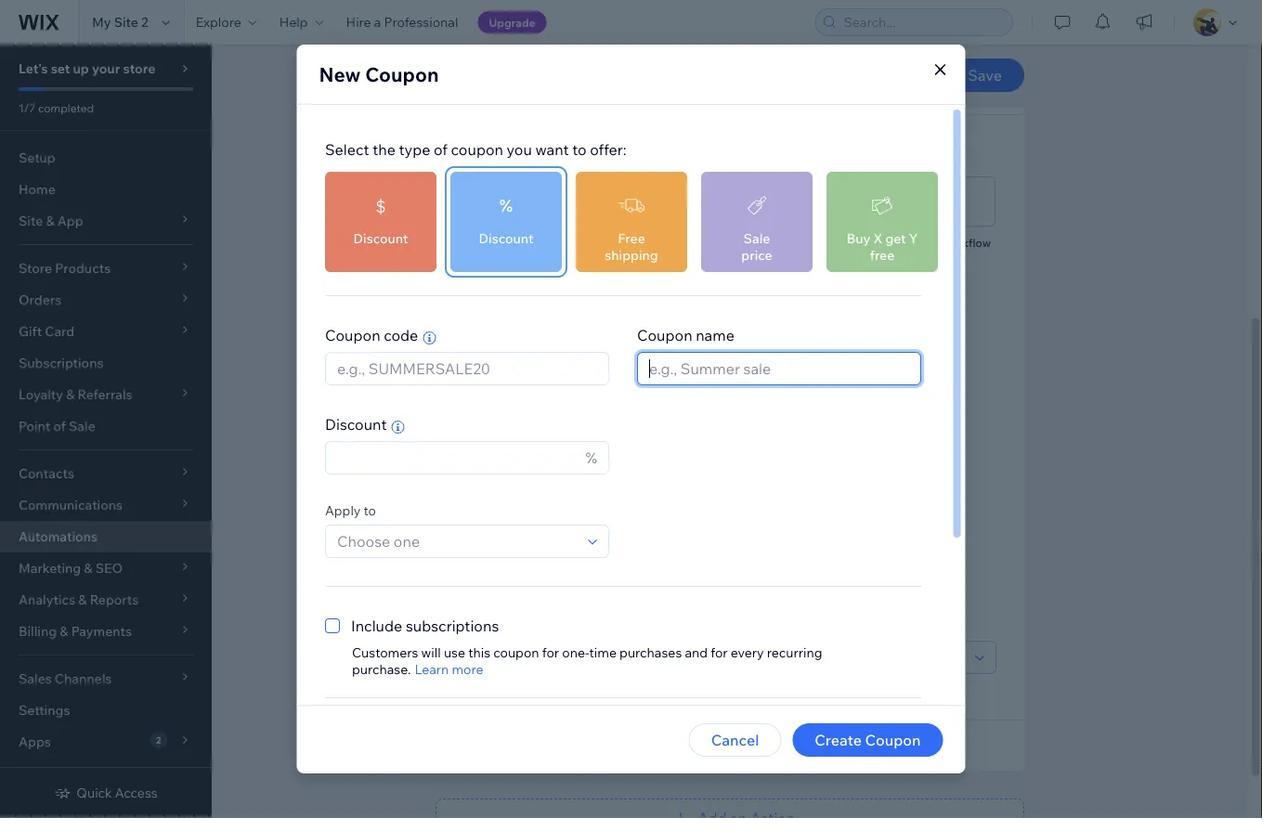 Task type: vqa. For each thing, say whether or not it's contained in the screenshot.
1/7
yes



Task type: locate. For each thing, give the bounding box(es) containing it.
a right move
[[934, 236, 941, 250]]

1 vertical spatial create
[[815, 731, 862, 750]]

0 vertical spatial create
[[804, 236, 839, 250]]

1 vertical spatial %
[[585, 449, 597, 467]]

0 vertical spatial select
[[325, 140, 369, 159]]

name
[[696, 326, 734, 345]]

send
[[476, 236, 503, 250], [582, 236, 610, 250], [790, 351, 818, 365], [464, 524, 496, 540]]

include
[[351, 617, 402, 636]]

icon image up send an email
[[498, 188, 526, 216]]

that
[[743, 437, 771, 455]]

new
[[319, 62, 361, 86]]

the right set
[[491, 437, 514, 455]]

unique
[[508, 524, 550, 540], [558, 548, 606, 567]]

close button
[[946, 69, 1003, 85]]

1 horizontal spatial unique
[[558, 548, 606, 567]]

create inside 'button'
[[815, 731, 862, 750]]

0 vertical spatial send
[[520, 548, 554, 567]]

an for send
[[506, 236, 518, 250]]

0 vertical spatial %
[[499, 195, 513, 216]]

unique down send a unique coupon each time?
[[558, 548, 606, 567]]

quick
[[77, 785, 112, 801]]

sale up price at the right top
[[743, 230, 770, 247]]

a
[[374, 14, 381, 30], [612, 236, 618, 250], [842, 236, 848, 250], [934, 236, 941, 250], [510, 351, 517, 365], [616, 351, 622, 365], [498, 524, 506, 540], [562, 619, 569, 635]]

None field
[[331, 442, 580, 474]]

a inside move a workflow card
[[934, 236, 941, 250]]

0 horizontal spatial of
[[53, 418, 66, 434]]

apply
[[325, 503, 360, 519]]

a right add
[[616, 351, 622, 365]]

email
[[521, 236, 549, 250], [734, 236, 763, 250], [703, 437, 740, 455]]

delete
[[627, 738, 667, 754]]

set
[[464, 437, 487, 455]]

sale price
[[741, 230, 772, 263]]

use up learn more
[[444, 645, 465, 661]]

automations link
[[0, 521, 212, 553]]

0 horizontal spatial will
[[421, 645, 441, 661]]

send up select or create a coupon template
[[566, 582, 600, 600]]

1 horizontal spatial select
[[464, 619, 502, 635]]

1 horizontal spatial for
[[711, 645, 728, 661]]

next,
[[464, 139, 500, 158]]

select up this
[[464, 619, 502, 635]]

Include subscriptions checkbox
[[325, 615, 499, 637]]

1 vertical spatial will
[[421, 645, 441, 661]]

coupon
[[365, 62, 439, 86], [325, 326, 380, 345], [637, 326, 692, 345], [865, 731, 921, 750]]

1 horizontal spatial you
[[586, 139, 612, 158]]

to left the offer:
[[572, 140, 586, 159]]

0 horizontal spatial send
[[520, 548, 554, 567]]

a up yes,
[[498, 524, 506, 540]]

0 vertical spatial use
[[655, 548, 680, 567]]

a for label
[[616, 351, 622, 365]]

customers will use this coupon for one-time purchases and for every recurring purchase.
[[352, 645, 822, 678]]

1 for from the left
[[542, 645, 559, 661]]

for left 'one-' on the left of page
[[542, 645, 559, 661]]

a left task
[[842, 236, 848, 250]]

send for send an email
[[476, 236, 503, 250]]

send a unique coupon each time?
[[464, 524, 668, 540]]

select left the type
[[325, 140, 369, 159]]

want right how
[[615, 139, 649, 158]]

my site 2
[[92, 14, 148, 30]]

coupon right set
[[517, 437, 569, 455]]

1 vertical spatial unique
[[558, 548, 606, 567]]

0 horizontal spatial unique
[[508, 524, 550, 540]]

subscriptions
[[405, 617, 499, 636]]

delete action
[[627, 738, 709, 754]]

1 horizontal spatial and
[[685, 645, 708, 661]]

free shipping
[[605, 230, 658, 263]]

1 horizontal spatial icon image
[[825, 188, 852, 216]]

you right next,
[[506, 140, 532, 159]]

option group
[[464, 546, 997, 602]]

0 vertical spatial unique
[[508, 524, 550, 540]]

webhook
[[838, 351, 887, 365]]

coupon down or
[[493, 645, 539, 661]]

0 horizontal spatial sale
[[69, 418, 96, 434]]

sale
[[743, 230, 770, 247], [69, 418, 96, 434]]

0 horizontal spatial and
[[573, 437, 599, 455]]

2 right the site
[[141, 14, 148, 30]]

a right hire
[[374, 14, 381, 30]]

send for send via webhook
[[790, 351, 818, 365]]

category image for update
[[716, 303, 744, 331]]

unique inside option group
[[558, 548, 606, 567]]

want left the offer:
[[535, 140, 569, 159]]

unique for single-
[[558, 548, 606, 567]]

0 horizontal spatial use
[[444, 645, 465, 661]]

discount down $
[[353, 230, 408, 247]]

coupon
[[451, 140, 503, 159], [621, 236, 660, 250], [517, 437, 569, 455], [553, 524, 599, 540], [670, 582, 722, 600], [572, 619, 618, 635], [493, 645, 539, 661]]

and left customize
[[573, 437, 599, 455]]

1 horizontal spatial of
[[433, 140, 447, 159]]

category image up free
[[607, 188, 635, 216]]

no, always send the same coupon
[[490, 582, 722, 600]]

type
[[399, 140, 430, 159]]

the
[[748, 139, 771, 158], [372, 140, 395, 159], [491, 437, 514, 455], [676, 437, 699, 455], [603, 582, 626, 600]]

let's set up your store
[[19, 60, 156, 77]]

send for send a coupon
[[582, 236, 610, 250]]

an for get
[[719, 236, 732, 250]]

coupons
[[683, 548, 743, 567]]

$
[[375, 195, 386, 216]]

the down yes, send unique single-use coupons
[[603, 582, 626, 600]]

and inside customers will use this coupon for one-time purchases and for every recurring purchase.
[[685, 645, 708, 661]]

purchases
[[619, 645, 682, 661]]

icon image up create a task
[[825, 188, 852, 216]]

use down time? on the right of the page
[[655, 548, 680, 567]]

1 vertical spatial 2
[[402, 65, 409, 81]]

discount down the decide
[[479, 230, 533, 247]]

1 vertical spatial use
[[444, 645, 465, 661]]

send up always
[[520, 548, 554, 567]]

settings link
[[0, 695, 212, 727]]

1 vertical spatial send
[[566, 582, 600, 600]]

how
[[554, 139, 583, 158]]

1 icon image from the left
[[498, 188, 526, 216]]

for left "every"
[[711, 645, 728, 661]]

unique up yes,
[[508, 524, 550, 540]]

0 vertical spatial sale
[[743, 230, 770, 247]]

1 horizontal spatial will
[[775, 437, 797, 455]]

1 horizontal spatial an
[[719, 236, 732, 250]]

2 an from the left
[[719, 236, 732, 250]]

select the type of coupon you want to offer:
[[325, 140, 626, 159]]

coupon down coupons
[[670, 582, 722, 600]]

get
[[885, 230, 906, 247]]

of inside sidebar element
[[53, 418, 66, 434]]

0 vertical spatial 2
[[141, 14, 148, 30]]

category image up update
[[716, 303, 744, 331]]

icon image for email
[[498, 188, 526, 216]]

icon image for task
[[825, 188, 852, 216]]

time?
[[634, 524, 668, 540]]

a for task
[[842, 236, 848, 250]]

x
[[873, 230, 882, 247]]

send
[[520, 548, 554, 567], [566, 582, 600, 600]]

sale right point
[[69, 418, 96, 434]]

% left customize
[[585, 449, 597, 467]]

point
[[19, 418, 50, 434]]

icon image up "workflow"
[[933, 188, 961, 216]]

2 icon image from the left
[[825, 188, 852, 216]]

will left be
[[775, 437, 797, 455]]

assign a badge
[[472, 351, 553, 365]]

2 horizontal spatial icon image
[[933, 188, 961, 216]]

use inside customers will use this coupon for one-time purchases and for every recurring purchase.
[[444, 645, 465, 661]]

a left get
[[612, 236, 618, 250]]

cancel
[[711, 731, 759, 750]]

1 vertical spatial select
[[464, 619, 502, 635]]

coupon inside 'button'
[[865, 731, 921, 750]]

you
[[586, 139, 612, 158], [506, 140, 532, 159]]

category image up get an email
[[716, 188, 744, 216]]

a inside hire a professional link
[[374, 14, 381, 30]]

home
[[19, 181, 56, 197]]

a for professional
[[374, 14, 381, 30]]

you right how
[[586, 139, 612, 158]]

coupon left get
[[621, 236, 660, 250]]

more
[[452, 662, 483, 678]]

email left that
[[703, 437, 740, 455]]

a for workflow
[[934, 236, 941, 250]]

0 horizontal spatial select
[[325, 140, 369, 159]]

1 vertical spatial and
[[685, 645, 708, 661]]

subscriptions
[[19, 355, 104, 371]]

of right the type
[[433, 140, 447, 159]]

to
[[652, 139, 666, 158], [730, 139, 745, 158], [572, 140, 586, 159], [855, 437, 870, 455], [363, 503, 376, 519]]

update google sheets
[[690, 351, 770, 384]]

offer:
[[590, 140, 626, 159]]

will up learn
[[421, 645, 441, 661]]

0 vertical spatial will
[[775, 437, 797, 455]]

Choose one field
[[331, 526, 582, 557]]

buy x get y free
[[847, 230, 918, 263]]

1 horizontal spatial sale
[[743, 230, 770, 247]]

hire a professional link
[[335, 0, 470, 45]]

of
[[433, 140, 447, 159], [53, 418, 66, 434]]

and right purchases
[[685, 645, 708, 661]]

a for coupon
[[612, 236, 618, 250]]

discount for %
[[479, 230, 533, 247]]

badge
[[519, 351, 553, 365]]

new coupon
[[319, 62, 439, 86]]

0 vertical spatial of
[[433, 140, 447, 159]]

automations
[[19, 529, 97, 545]]

1 vertical spatial sale
[[69, 418, 96, 434]]

a for unique
[[498, 524, 506, 540]]

2 down hire a professional link
[[402, 65, 409, 81]]

of right point
[[53, 418, 66, 434]]

%
[[499, 195, 513, 216], [585, 449, 597, 467]]

select
[[325, 140, 369, 159], [464, 619, 502, 635]]

buy
[[847, 230, 870, 247]]

0 horizontal spatial you
[[506, 140, 532, 159]]

% up send an email
[[499, 195, 513, 216]]

1 an from the left
[[506, 236, 518, 250]]

icon image
[[498, 188, 526, 216], [825, 188, 852, 216], [933, 188, 961, 216]]

0 horizontal spatial an
[[506, 236, 518, 250]]

email right get
[[734, 236, 763, 250]]

select for select or create a coupon template
[[464, 619, 502, 635]]

upgrade button
[[478, 11, 547, 33]]

coupon right the type
[[451, 140, 503, 159]]

the inside option group
[[603, 582, 626, 600]]

0 horizontal spatial icon image
[[498, 188, 526, 216]]

0 horizontal spatial for
[[542, 645, 559, 661]]

1 vertical spatial of
[[53, 418, 66, 434]]

category image
[[607, 188, 635, 216], [716, 188, 744, 216], [716, 303, 744, 331]]

email left the send a coupon
[[521, 236, 549, 250]]

for
[[542, 645, 559, 661], [711, 645, 728, 661]]

coupon name
[[637, 326, 734, 345]]

sidebar element
[[0, 45, 212, 819]]

a left badge
[[510, 351, 517, 365]]

3 icon image from the left
[[933, 188, 961, 216]]



Task type: describe. For each thing, give the bounding box(es) containing it.
quick access button
[[54, 785, 158, 802]]

shipping
[[605, 247, 658, 263]]

contacts.
[[873, 437, 937, 455]]

yes,
[[490, 548, 517, 567]]

coupon inside customers will use this coupon for one-time purchases and for every recurring purchase.
[[493, 645, 539, 661]]

1 horizontal spatial %
[[585, 449, 597, 467]]

store
[[123, 60, 156, 77]]

icon image for workflow
[[933, 188, 961, 216]]

to right apply
[[363, 503, 376, 519]]

create for create a task
[[804, 236, 839, 250]]

to right sent
[[855, 437, 870, 455]]

to left respond
[[652, 139, 666, 158]]

1 horizontal spatial use
[[655, 548, 680, 567]]

point of sale link
[[0, 411, 212, 442]]

task
[[851, 236, 873, 250]]

0 horizontal spatial %
[[499, 195, 513, 216]]

will inside customers will use this coupon for one-time purchases and for every recurring purchase.
[[421, 645, 441, 661]]

send via webhook
[[790, 351, 887, 365]]

sale inside sidebar element
[[69, 418, 96, 434]]

purchase.
[[352, 662, 411, 678]]

cancel button
[[689, 724, 782, 757]]

apply to
[[325, 503, 376, 519]]

workflow
[[943, 236, 992, 250]]

access
[[115, 785, 158, 801]]

get
[[697, 236, 716, 250]]

code
[[383, 326, 418, 345]]

price
[[741, 247, 772, 263]]

action
[[670, 738, 709, 754]]

Search... field
[[839, 9, 1007, 35]]

explore
[[196, 14, 241, 30]]

single-
[[609, 548, 655, 567]]

2 for from the left
[[711, 645, 728, 661]]

1 horizontal spatial want
[[615, 139, 649, 158]]

template
[[621, 619, 675, 635]]

send a coupon
[[582, 236, 660, 250]]

send for send a unique coupon each time?
[[464, 524, 496, 540]]

get an email
[[697, 236, 763, 250]]

set
[[51, 60, 70, 77]]

one-
[[562, 645, 589, 661]]

settings
[[19, 702, 70, 719]]

recurring
[[767, 645, 822, 661]]

help
[[279, 14, 308, 30]]

customize
[[602, 437, 673, 455]]

be
[[801, 437, 818, 455]]

create a task
[[804, 236, 873, 250]]

0 vertical spatial and
[[573, 437, 599, 455]]

sent
[[822, 437, 852, 455]]

coupon code
[[325, 326, 418, 345]]

the left trigger.
[[748, 139, 771, 158]]

quick access
[[77, 785, 158, 801]]

add
[[592, 351, 614, 365]]

to right respond
[[730, 139, 745, 158]]

respond
[[669, 139, 727, 158]]

category image for get
[[716, 188, 744, 216]]

delete action button
[[605, 738, 709, 754]]

completed
[[38, 101, 94, 115]]

update
[[690, 351, 729, 365]]

customers
[[352, 645, 418, 661]]

include subscriptions
[[351, 617, 499, 636]]

e.g., Summer sale field
[[643, 353, 915, 385]]

subscriptions link
[[0, 347, 212, 379]]

coupon up time at the bottom
[[572, 619, 618, 635]]

time
[[589, 645, 616, 661]]

the right customize
[[676, 437, 699, 455]]

create for create coupon
[[815, 731, 862, 750]]

learn
[[414, 662, 449, 678]]

1/7
[[19, 101, 36, 115]]

discount up apply to at the bottom left of page
[[325, 415, 387, 434]]

help button
[[268, 0, 335, 45]]

or
[[505, 619, 518, 635]]

discount for $
[[353, 230, 408, 247]]

your
[[92, 60, 120, 77]]

hire
[[346, 14, 371, 30]]

decide
[[503, 139, 550, 158]]

site
[[114, 14, 138, 30]]

close
[[946, 69, 980, 85]]

select or create a coupon template
[[464, 619, 675, 635]]

card
[[936, 255, 959, 269]]

each
[[602, 524, 631, 540]]

upgrade
[[489, 15, 536, 29]]

email for get an email
[[734, 236, 763, 250]]

assign
[[472, 351, 508, 365]]

set the coupon and customize the email that will be sent to contacts.
[[464, 437, 937, 455]]

add a label
[[592, 351, 650, 365]]

coupon left each
[[553, 524, 599, 540]]

move
[[903, 236, 932, 250]]

setup link
[[0, 142, 212, 174]]

1 horizontal spatial send
[[566, 582, 600, 600]]

via
[[820, 351, 836, 365]]

0 horizontal spatial want
[[535, 140, 569, 159]]

e.g., SUMMERSALE20 field
[[331, 353, 603, 385]]

always
[[517, 582, 562, 600]]

a right create
[[562, 619, 569, 635]]

1 horizontal spatial 2
[[402, 65, 409, 81]]

trigger.
[[774, 139, 825, 158]]

y
[[909, 230, 918, 247]]

create coupon
[[815, 731, 921, 750]]

the left the type
[[372, 140, 395, 159]]

create coupon button
[[793, 724, 944, 757]]

0 horizontal spatial 2
[[141, 14, 148, 30]]

sale inside sale price
[[743, 230, 770, 247]]

this
[[468, 645, 490, 661]]

professional
[[384, 14, 458, 30]]

Select... field
[[470, 642, 970, 674]]

unique for coupon
[[508, 524, 550, 540]]

email for send an email
[[521, 236, 549, 250]]

option group containing yes, send unique single-use coupons
[[464, 546, 997, 602]]

up
[[73, 60, 89, 77]]

a for badge
[[510, 351, 517, 365]]

learn more
[[414, 662, 483, 678]]

send an email
[[476, 236, 549, 250]]

free
[[618, 230, 645, 247]]

every
[[731, 645, 764, 661]]

learn more link
[[414, 662, 483, 678]]

select for select the type of coupon you want to offer:
[[325, 140, 369, 159]]



